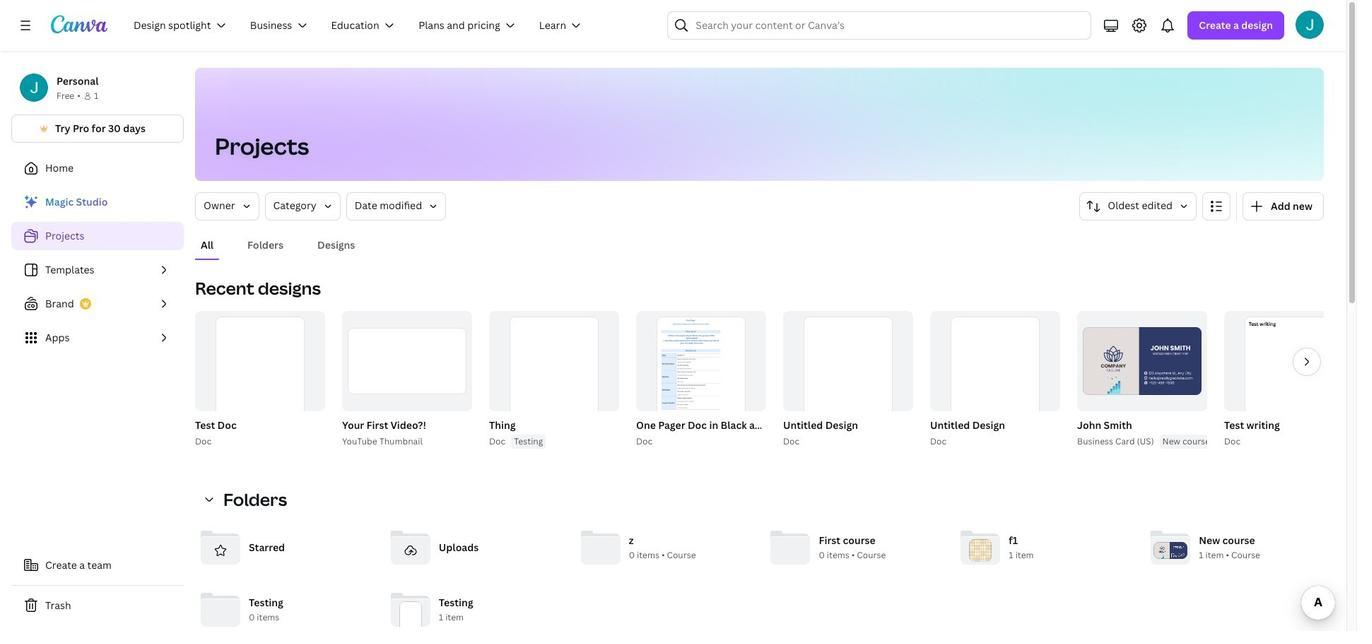 Task type: locate. For each thing, give the bounding box(es) containing it.
Sort by button
[[1080, 192, 1197, 221]]

6 group from the left
[[489, 311, 619, 443]]

None search field
[[668, 11, 1092, 40]]

group
[[192, 311, 325, 449], [195, 311, 325, 443], [339, 311, 472, 449], [342, 311, 472, 411], [486, 311, 619, 449], [489, 311, 619, 443], [633, 311, 774, 449], [636, 311, 766, 443], [780, 311, 913, 449], [783, 311, 913, 443], [927, 311, 1060, 449], [930, 311, 1060, 443], [1075, 311, 1216, 449], [1077, 311, 1207, 411], [1222, 311, 1354, 449], [1224, 311, 1354, 443]]

10 group from the left
[[783, 311, 913, 443]]

14 group from the left
[[1077, 311, 1207, 411]]

Owner button
[[195, 192, 259, 221]]

13 group from the left
[[1075, 311, 1216, 449]]

8 group from the left
[[636, 311, 766, 443]]

Search search field
[[696, 12, 1063, 39]]

list
[[11, 188, 184, 352]]

4 group from the left
[[342, 311, 472, 411]]

9 group from the left
[[780, 311, 913, 449]]

15 group from the left
[[1222, 311, 1354, 449]]

john smith image
[[1296, 11, 1324, 39]]

7 group from the left
[[633, 311, 774, 449]]

top level navigation element
[[124, 11, 596, 40]]



Task type: describe. For each thing, give the bounding box(es) containing it.
Date modified button
[[346, 192, 446, 221]]

16 group from the left
[[1224, 311, 1354, 443]]

Category button
[[265, 192, 341, 221]]

12 group from the left
[[930, 311, 1060, 443]]

3 group from the left
[[339, 311, 472, 449]]

2 group from the left
[[195, 311, 325, 443]]

11 group from the left
[[927, 311, 1060, 449]]

1 group from the left
[[192, 311, 325, 449]]

5 group from the left
[[486, 311, 619, 449]]



Task type: vqa. For each thing, say whether or not it's contained in the screenshot.
seventh GROUP
yes



